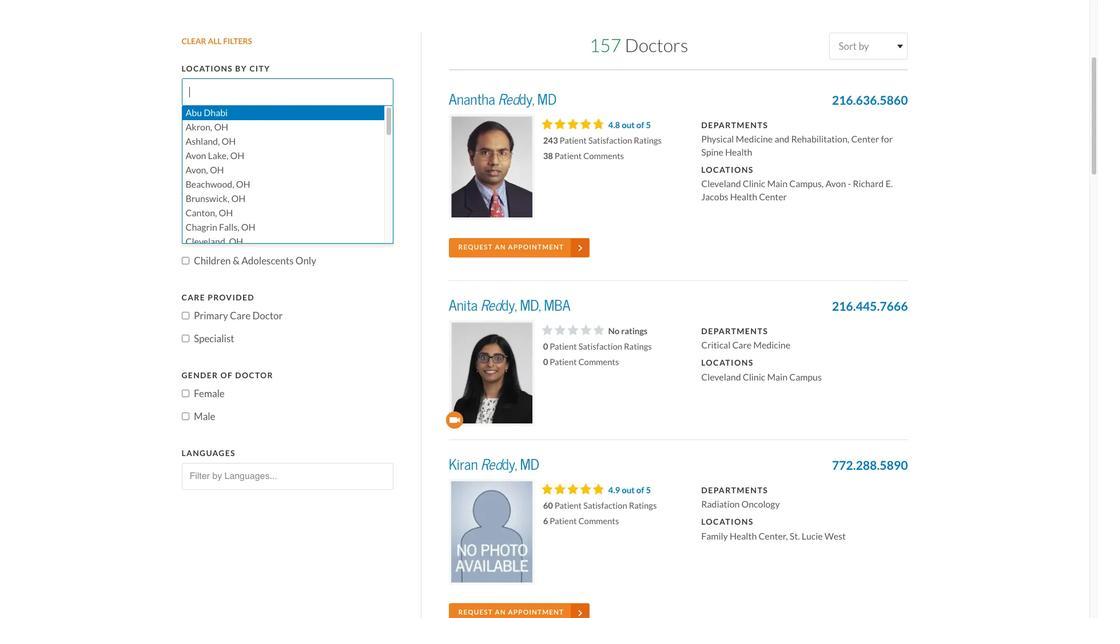 Task type: vqa. For each thing, say whether or not it's contained in the screenshot.
Education
no



Task type: locate. For each thing, give the bounding box(es) containing it.
0 vertical spatial doctor
[[221, 191, 259, 202]]

locations down critical
[[702, 358, 754, 368]]

2 request from the top
[[459, 608, 493, 616]]

1 vertical spatial adults
[[217, 232, 245, 244]]

medicine right the physical
[[736, 133, 773, 145]]

1 horizontal spatial avon
[[826, 178, 847, 190]]

oh up type of doctor
[[236, 178, 250, 190]]

0 vertical spatial satisfaction
[[589, 135, 633, 146]]

satisfaction down 4.8
[[589, 135, 633, 146]]

216.445.7666 link
[[833, 297, 909, 316]]

&
[[236, 127, 242, 138], [303, 232, 310, 244], [233, 255, 240, 267]]

1 vertical spatial avon
[[826, 178, 847, 190]]

2 vertical spatial comments
[[579, 516, 620, 527]]

comments inside "243 patient satisfaction ratings 38 patient comments"
[[584, 150, 624, 161]]

care down provided
[[230, 309, 251, 322]]

2 5 from the top
[[646, 485, 651, 495]]

care right critical
[[733, 339, 752, 351]]

2 request an appointment link from the top
[[449, 603, 590, 618]]

1 vertical spatial comments
[[579, 356, 620, 367]]

0 vertical spatial clinic
[[743, 178, 766, 190]]

1 vertical spatial an
[[495, 608, 506, 616]]

1 vertical spatial medicine
[[754, 339, 791, 351]]

doctor
[[221, 191, 259, 202], [253, 309, 283, 322], [235, 370, 274, 380]]

center left the for
[[852, 133, 880, 145]]

main
[[768, 178, 788, 190], [768, 371, 788, 383]]

institutes & departments
[[182, 127, 310, 138]]

1 horizontal spatial care
[[230, 309, 251, 322]]

satisfaction for kiran red dy, md
[[584, 500, 628, 511]]

2 appointment from the top
[[508, 608, 564, 616]]

5 right 4.8
[[646, 119, 651, 130]]

0 vertical spatial request
[[459, 243, 493, 251]]

clinic down physical medicine and rehabilitation,
[[743, 178, 766, 190]]

2 cleveland from the top
[[702, 371, 742, 383]]

adolescents
[[312, 232, 364, 244], [242, 255, 294, 267]]

center
[[852, 133, 880, 145], [760, 191, 788, 202]]

request an appointment link for kiran red dy, md
[[449, 603, 590, 618]]

request an appointment link
[[449, 238, 590, 258], [449, 603, 590, 618]]

1 horizontal spatial children
[[264, 232, 301, 244]]

1 vertical spatial center
[[760, 191, 788, 202]]

2 vertical spatial red
[[481, 456, 502, 474]]

1 5 from the top
[[646, 119, 651, 130]]

ratings down 4.8 out of 5 link
[[634, 135, 662, 146]]

1 vertical spatial 0
[[544, 356, 548, 367]]

locations inside locations family health center, st. lucie west
[[702, 517, 754, 527]]

ratings down ratings
[[624, 341, 652, 352]]

star rating icons image up 60
[[542, 483, 604, 494]]

0 horizontal spatial children
[[194, 255, 231, 267]]

2 request an appointment from the top
[[459, 608, 564, 616]]

2 clinic from the top
[[743, 371, 766, 383]]

children & adolescents only
[[194, 255, 316, 267]]

0 vertical spatial cleveland
[[702, 178, 742, 190]]

5 right 4.9
[[646, 485, 651, 495]]

avon left -
[[826, 178, 847, 190]]

medicine up the locations cleveland clinic main campus
[[754, 339, 791, 351]]

health
[[726, 146, 753, 158], [731, 191, 758, 202], [730, 531, 757, 542]]

locations for family
[[702, 517, 754, 527]]

request
[[459, 243, 493, 251], [459, 608, 493, 616]]

adults only
[[194, 208, 244, 221]]

medicine inside departments critical care medicine
[[754, 339, 791, 351]]

None text field
[[185, 143, 390, 168], [185, 464, 390, 489], [185, 143, 390, 168], [185, 464, 390, 489]]

radiation
[[702, 499, 740, 510]]

only up falls,
[[224, 208, 244, 221]]

1 vertical spatial star rating icons image
[[542, 483, 604, 494]]

0 vertical spatial center
[[852, 133, 880, 145]]

0 vertical spatial avon
[[186, 150, 206, 161]]

locations down all on the top of page
[[182, 64, 233, 74]]

comments inside 0 patient satisfaction ratings 0 patient comments
[[579, 356, 620, 367]]

ratings inside 60 patient satisfaction ratings 6 patient comments
[[629, 500, 657, 511]]

cleveland down critical
[[702, 371, 742, 383]]

departments for departments critical care medicine
[[702, 326, 769, 336]]

0 vertical spatial ratings
[[634, 135, 662, 146]]

0 vertical spatial health
[[726, 146, 753, 158]]

1 vertical spatial satisfaction
[[579, 341, 623, 352]]

1 vertical spatial red
[[481, 296, 502, 315]]

patient
[[560, 135, 587, 146], [555, 150, 582, 161], [550, 341, 577, 352], [550, 356, 577, 367], [555, 500, 582, 511], [550, 516, 577, 527]]

0 vertical spatial and
[[775, 133, 790, 145]]

red for anita
[[481, 296, 502, 315]]

oh
[[214, 121, 228, 133], [222, 136, 236, 147], [230, 150, 245, 161], [210, 164, 224, 176], [236, 178, 250, 190], [232, 193, 246, 204], [219, 207, 233, 219], [241, 221, 256, 233], [229, 236, 243, 247]]

0 vertical spatial 0
[[544, 341, 548, 352]]

243 patient satisfaction ratings 38 patient comments
[[544, 135, 662, 161]]

for
[[882, 133, 894, 145]]

0 vertical spatial request an appointment
[[459, 243, 564, 251]]

of
[[637, 119, 645, 130], [207, 191, 219, 202], [221, 370, 233, 380], [637, 485, 645, 495]]

2 vertical spatial care
[[733, 339, 752, 351]]

satisfaction inside 0 patient satisfaction ratings 0 patient comments
[[579, 341, 623, 352]]

ashland,
[[186, 136, 220, 147]]

1 0 from the top
[[544, 341, 548, 352]]

and for rehabilitation,
[[775, 133, 790, 145]]

out
[[622, 119, 635, 130], [622, 485, 635, 495]]

children up children & adolescents only
[[264, 232, 301, 244]]

4.9 out of 5 link
[[609, 485, 651, 495]]

medicine
[[736, 133, 773, 145], [754, 339, 791, 351]]

1 out from the top
[[622, 119, 635, 130]]

departments radiation oncology
[[702, 485, 781, 510]]

abu
[[186, 107, 202, 118]]

0 vertical spatial only
[[224, 208, 244, 221]]

comments down 4.8
[[584, 150, 624, 161]]

1 vertical spatial ratings
[[624, 341, 652, 352]]

and left rehabilitation,
[[775, 133, 790, 145]]

1 vertical spatial request an appointment link
[[449, 603, 590, 618]]

0 vertical spatial dy,
[[520, 90, 535, 109]]

0 horizontal spatial and
[[246, 232, 262, 244]]

satisfaction inside 60 patient satisfaction ratings 6 patient comments
[[584, 500, 628, 511]]

2 vertical spatial doctor
[[235, 370, 274, 380]]

star rating icons image
[[542, 118, 602, 129], [542, 483, 604, 494]]

lake,
[[208, 150, 229, 161]]

locations for by
[[182, 64, 233, 74]]

ratings
[[634, 135, 662, 146], [624, 341, 652, 352], [629, 500, 657, 511]]

2 an from the top
[[495, 608, 506, 616]]

5
[[646, 119, 651, 130], [646, 485, 651, 495]]

0 horizontal spatial center
[[760, 191, 788, 202]]

Adults Only checkbox
[[182, 211, 189, 218]]

1 star rating icons image from the top
[[542, 118, 602, 129]]

0 vertical spatial adolescents
[[312, 232, 364, 244]]

1 horizontal spatial center
[[852, 133, 880, 145]]

satisfaction down 4.9
[[584, 500, 628, 511]]

1 vertical spatial request
[[459, 608, 493, 616]]

md for anantha red dy, md
[[538, 90, 557, 109]]

2 vertical spatial satisfaction
[[584, 500, 628, 511]]

0 vertical spatial an
[[495, 243, 506, 251]]

& down falls,
[[233, 255, 240, 267]]

2 main from the top
[[768, 371, 788, 383]]

1 vertical spatial 5
[[646, 485, 651, 495]]

1 request an appointment link from the top
[[449, 238, 590, 258]]

both
[[194, 232, 215, 244]]

critical
[[702, 339, 731, 351]]

red right anita
[[481, 296, 502, 315]]

0 horizontal spatial care
[[182, 292, 206, 303]]

adults
[[194, 208, 222, 221], [217, 232, 245, 244]]

1 horizontal spatial and
[[775, 133, 790, 145]]

center down cleveland clinic main campus,
[[760, 191, 788, 202]]

1 vertical spatial appointment
[[508, 608, 564, 616]]

0 patient satisfaction ratings 0 patient comments
[[544, 341, 652, 367]]

clinic down departments critical care medicine
[[743, 371, 766, 383]]

1 vertical spatial request an appointment
[[459, 608, 564, 616]]

0 vertical spatial comments
[[584, 150, 624, 161]]

health down cleveland clinic main campus,
[[731, 191, 758, 202]]

ratings for anita red dy, md, mba
[[624, 341, 652, 352]]

4.8 out of 5
[[609, 119, 651, 130]]

1 vertical spatial doctor
[[253, 309, 283, 322]]

adults up chagrin
[[194, 208, 222, 221]]

care up primary care doctor checkbox
[[182, 292, 206, 303]]

campus
[[790, 371, 822, 383]]

red right anantha
[[498, 90, 520, 109]]

ratings inside "243 patient satisfaction ratings 38 patient comments"
[[634, 135, 662, 146]]

2 vertical spatial health
[[730, 531, 757, 542]]

comments down no
[[579, 356, 620, 367]]

1 vertical spatial &
[[303, 232, 310, 244]]

0 right the anita <em>red</em>dy image
[[544, 356, 548, 367]]

772.288.5890 link
[[833, 457, 909, 475]]

0 vertical spatial md
[[538, 90, 557, 109]]

ratings down 4.9 out of 5
[[629, 500, 657, 511]]

comments down 4.9
[[579, 516, 620, 527]]

anantha <em>red</em>dy image
[[449, 114, 535, 220]]

0 vertical spatial star rating icons image
[[542, 118, 602, 129]]

0 vertical spatial red
[[498, 90, 520, 109]]

departments inside departments critical care medicine
[[702, 326, 769, 336]]

institutes
[[182, 127, 233, 138]]

comments inside 60 patient satisfaction ratings 6 patient comments
[[579, 516, 620, 527]]

only down the both adults and children & adolescents
[[296, 255, 316, 267]]

and for children
[[246, 232, 262, 244]]

main left the campus, on the right top
[[768, 178, 788, 190]]

departments for departments
[[702, 120, 769, 130]]

1 request an appointment from the top
[[459, 243, 564, 251]]

1 vertical spatial main
[[768, 371, 788, 383]]

request an appointment for kiran
[[459, 608, 564, 616]]

adults down adults only
[[217, 232, 245, 244]]

gender
[[182, 370, 218, 380]]

female
[[194, 387, 225, 400]]

doctor right gender
[[235, 370, 274, 380]]

772.288.5890
[[833, 458, 909, 473]]

main left campus
[[768, 371, 788, 383]]

red
[[498, 90, 520, 109], [481, 296, 502, 315], [481, 456, 502, 474]]

avon up avon,
[[186, 150, 206, 161]]

dy, right anantha
[[520, 90, 535, 109]]

cleveland clinic main campus,
[[702, 178, 826, 190]]

comments
[[584, 150, 624, 161], [579, 356, 620, 367], [579, 516, 620, 527]]

cleveland
[[702, 178, 742, 190], [702, 371, 742, 383]]

0 vertical spatial appointment
[[508, 243, 564, 251]]

out right 4.8
[[622, 119, 635, 130]]

departments for departments radiation oncology
[[702, 485, 769, 495]]

campus,
[[790, 178, 824, 190]]

1 vertical spatial clinic
[[743, 371, 766, 383]]

lucie
[[802, 531, 823, 542]]

locations
[[182, 64, 233, 74], [702, 165, 754, 175], [702, 358, 754, 368], [702, 517, 754, 527]]

anita <em>red</em>dy image
[[449, 320, 535, 426]]

and up children & adolescents only
[[246, 232, 262, 244]]

departments
[[702, 120, 769, 130], [245, 127, 310, 138], [702, 326, 769, 336], [702, 485, 769, 495]]

2 vertical spatial dy,
[[502, 456, 518, 474]]

ratings inside 0 patient satisfaction ratings 0 patient comments
[[624, 341, 652, 352]]

locations up family
[[702, 517, 754, 527]]

1 vertical spatial cleveland
[[702, 371, 742, 383]]

children
[[264, 232, 301, 244], [194, 255, 231, 267]]

0 horizontal spatial avon
[[186, 150, 206, 161]]

Specialist checkbox
[[182, 335, 189, 342]]

1 vertical spatial children
[[194, 255, 231, 267]]

doctor down provided
[[253, 309, 283, 322]]

0 down mba
[[544, 341, 548, 352]]

type of doctor
[[182, 191, 259, 202]]

1 vertical spatial and
[[246, 232, 262, 244]]

center,
[[759, 531, 788, 542]]

1 appointment from the top
[[508, 243, 564, 251]]

1 request from the top
[[459, 243, 493, 251]]

1 vertical spatial care
[[230, 309, 251, 322]]

243
[[544, 135, 558, 146]]

0 vertical spatial &
[[236, 127, 242, 138]]

2 out from the top
[[622, 485, 635, 495]]

all
[[208, 36, 222, 47]]

anita red dy, md, mba
[[449, 296, 571, 315]]

5 for kiran red dy, md
[[646, 485, 651, 495]]

satisfaction inside "243 patient satisfaction ratings 38 patient comments"
[[589, 135, 633, 146]]

oh right falls,
[[241, 221, 256, 233]]

2 horizontal spatial care
[[733, 339, 752, 351]]

health down the physical
[[726, 146, 753, 158]]

star rating icons image up 243
[[542, 118, 602, 129]]

comments for kiran red dy, md
[[579, 516, 620, 527]]

doctor up adults only
[[221, 191, 259, 202]]

satisfaction down no
[[579, 341, 623, 352]]

and
[[775, 133, 790, 145], [246, 232, 262, 244]]

157 doctors
[[590, 35, 689, 57]]

doctor for type of doctor
[[221, 191, 259, 202]]

1 vertical spatial only
[[296, 255, 316, 267]]

departments critical care medicine
[[702, 326, 791, 351]]

request for kiran
[[459, 608, 493, 616]]

2 vertical spatial ratings
[[629, 500, 657, 511]]

health right family
[[730, 531, 757, 542]]

locations inside the locations cleveland clinic main campus
[[702, 358, 754, 368]]

0 vertical spatial main
[[768, 178, 788, 190]]

of right 4.8
[[637, 119, 645, 130]]

dy, right kiran
[[502, 456, 518, 474]]

216.445.7666
[[833, 299, 909, 314]]

1 vertical spatial dy,
[[502, 296, 517, 315]]

None text field
[[185, 80, 280, 105]]

an
[[495, 243, 506, 251], [495, 608, 506, 616]]

children down the cleveland,
[[194, 255, 231, 267]]

0
[[544, 341, 548, 352], [544, 356, 548, 367]]

out for anantha red dy, md
[[622, 119, 635, 130]]

of up 'female' at the bottom left of the page
[[221, 370, 233, 380]]

2 vertical spatial &
[[233, 255, 240, 267]]

appointment for anantha red dy, md
[[508, 243, 564, 251]]

0 vertical spatial request an appointment link
[[449, 238, 590, 258]]

red right kiran
[[481, 456, 502, 474]]

satisfaction for anita red dy, md, mba
[[579, 341, 623, 352]]

languages
[[182, 448, 236, 458]]

care
[[182, 292, 206, 303], [230, 309, 251, 322], [733, 339, 752, 351]]

dy, left md,
[[502, 296, 517, 315]]

type
[[182, 191, 204, 202]]

1 an from the top
[[495, 243, 506, 251]]

0 vertical spatial 5
[[646, 119, 651, 130]]

0 horizontal spatial adolescents
[[242, 255, 294, 267]]

& right institutes
[[236, 127, 242, 138]]

departments inside departments radiation oncology
[[702, 485, 769, 495]]

falls,
[[219, 221, 240, 233]]

2 star rating icons image from the top
[[542, 483, 604, 494]]

& up children & adolescents only
[[303, 232, 310, 244]]

5 for anantha red dy, md
[[646, 119, 651, 130]]

oh down falls,
[[229, 236, 243, 247]]

both adults and children & adolescents
[[194, 232, 364, 244]]

cleveland up 'jacobs'
[[702, 178, 742, 190]]

only
[[224, 208, 244, 221], [296, 255, 316, 267]]

Children & Adolescents Only checkbox
[[182, 257, 189, 265]]

center inside center for spine health
[[852, 133, 880, 145]]

ratings for anantha red dy, md
[[634, 135, 662, 146]]

md,
[[520, 296, 542, 315]]

1 main from the top
[[768, 178, 788, 190]]

out right 4.9
[[622, 485, 635, 495]]

request for anantha
[[459, 243, 493, 251]]

abu dhabi akron, oh ashland, oh avon lake, oh avon, oh beachwood, oh brunswick, oh canton, oh chagrin falls, oh cleveland, oh
[[186, 107, 256, 247]]

1 vertical spatial md
[[521, 456, 540, 474]]

0 vertical spatial out
[[622, 119, 635, 130]]

1 vertical spatial health
[[731, 191, 758, 202]]

1 vertical spatial out
[[622, 485, 635, 495]]



Task type: describe. For each thing, give the bounding box(es) containing it.
brunswick,
[[186, 193, 230, 204]]

avon inside the abu dhabi akron, oh ashland, oh avon lake, oh avon, oh beachwood, oh brunswick, oh canton, oh chagrin falls, oh cleveland, oh
[[186, 150, 206, 161]]

Male checkbox
[[182, 413, 189, 420]]

dhabi
[[204, 107, 228, 118]]

1 vertical spatial adolescents
[[242, 255, 294, 267]]

locations down spine
[[702, 165, 754, 175]]

oh down the lake,
[[210, 164, 224, 176]]

west
[[825, 531, 847, 542]]

filters
[[223, 36, 252, 47]]

avon inside avon - richard e. jacobs health center
[[826, 178, 847, 190]]

& for adolescents
[[233, 255, 240, 267]]

md for kiran red dy, md
[[521, 456, 540, 474]]

anita
[[449, 296, 478, 315]]

appointment for kiran red dy, md
[[508, 608, 564, 616]]

doctor for primary care doctor
[[253, 309, 283, 322]]

comments for anita red dy, md, mba
[[579, 356, 620, 367]]

60 patient satisfaction ratings 6 patient comments
[[544, 500, 657, 527]]

st.
[[790, 531, 800, 542]]

physical medicine and rehabilitation,
[[702, 133, 852, 145]]

locations family health center, st. lucie west
[[702, 517, 847, 542]]

richard
[[854, 178, 884, 190]]

red for kiran
[[481, 456, 502, 474]]

cleveland,
[[186, 236, 227, 247]]

Female checkbox
[[182, 390, 189, 397]]

center inside avon - richard e. jacobs health center
[[760, 191, 788, 202]]

157
[[590, 35, 622, 57]]

care inside departments critical care medicine
[[733, 339, 752, 351]]

comments for anantha red dy, md
[[584, 150, 624, 161]]

clear all filters
[[182, 36, 252, 47]]

ratings for kiran red dy, md
[[629, 500, 657, 511]]

health inside center for spine health
[[726, 146, 753, 158]]

rehabilitation,
[[792, 133, 850, 145]]

mba
[[544, 296, 571, 315]]

oh down dhabi
[[214, 121, 228, 133]]

clear all filters link
[[182, 33, 394, 51]]

1 horizontal spatial adolescents
[[312, 232, 364, 244]]

gender of doctor
[[182, 370, 274, 380]]

beachwood,
[[186, 178, 234, 190]]

locations cleveland clinic main campus
[[702, 358, 822, 383]]

Primary Care Doctor checkbox
[[182, 312, 189, 319]]

kiran <em>red</em>dy image
[[449, 479, 535, 585]]

38
[[544, 150, 553, 161]]

kiran red dy, md
[[449, 456, 540, 474]]

doctors
[[625, 35, 689, 57]]

health inside avon - richard e. jacobs health center
[[731, 191, 758, 202]]

spine
[[702, 146, 724, 158]]

no
[[609, 325, 620, 336]]

family
[[702, 531, 728, 542]]

of down beachwood,
[[207, 191, 219, 202]]

clear
[[182, 36, 206, 47]]

canton,
[[186, 207, 217, 219]]

0 vertical spatial children
[[264, 232, 301, 244]]

cleveland inside the locations cleveland clinic main campus
[[702, 371, 742, 383]]

216.636.5860
[[833, 93, 909, 108]]

provided
[[208, 292, 255, 303]]

4.8
[[609, 119, 621, 130]]

dy, for anantha
[[520, 90, 535, 109]]

ratings
[[622, 325, 648, 336]]

male
[[194, 410, 216, 423]]

by
[[235, 64, 247, 74]]

star rating icons image for anantha red dy, md
[[542, 118, 602, 129]]

0 vertical spatial medicine
[[736, 133, 773, 145]]

doctor for gender of doctor
[[235, 370, 274, 380]]

clinic inside the locations cleveland clinic main campus
[[743, 371, 766, 383]]

chagrin
[[186, 221, 217, 233]]

Both Adults and Children & Adolescents checkbox
[[182, 234, 189, 242]]

care provided
[[182, 292, 255, 303]]

avon,
[[186, 164, 208, 176]]

primary care doctor
[[194, 309, 283, 322]]

city
[[250, 64, 270, 74]]

satisfaction for anantha red dy, md
[[589, 135, 633, 146]]

& for departments
[[236, 127, 242, 138]]

primary
[[194, 309, 228, 322]]

anantha red dy, md
[[449, 90, 557, 109]]

no ratings
[[609, 325, 648, 336]]

oh up the lake,
[[222, 136, 236, 147]]

out for kiran red dy, md
[[622, 485, 635, 495]]

health inside locations family health center, st. lucie west
[[730, 531, 757, 542]]

216.636.5860 link
[[833, 91, 909, 110]]

4.9
[[609, 485, 621, 495]]

physical
[[702, 133, 735, 145]]

center for spine health
[[702, 133, 894, 158]]

0 vertical spatial adults
[[194, 208, 222, 221]]

an for anantha
[[495, 243, 506, 251]]

1 horizontal spatial only
[[296, 255, 316, 267]]

2 0 from the top
[[544, 356, 548, 367]]

oh up falls,
[[219, 207, 233, 219]]

main inside the locations cleveland clinic main campus
[[768, 371, 788, 383]]

6
[[544, 516, 548, 527]]

dy, for anita
[[502, 296, 517, 315]]

oh right the lake,
[[230, 150, 245, 161]]

60
[[544, 500, 553, 511]]

0 horizontal spatial only
[[224, 208, 244, 221]]

anantha
[[449, 90, 496, 109]]

locations by city
[[182, 64, 270, 74]]

0 vertical spatial care
[[182, 292, 206, 303]]

1 cleveland from the top
[[702, 178, 742, 190]]

red for anantha
[[498, 90, 520, 109]]

dy, for kiran
[[502, 456, 518, 474]]

locations for cleveland
[[702, 358, 754, 368]]

request an appointment for anantha
[[459, 243, 564, 251]]

of right 4.9
[[637, 485, 645, 495]]

an for kiran
[[495, 608, 506, 616]]

4.9 out of 5
[[609, 485, 651, 495]]

akron,
[[186, 121, 212, 133]]

avon - richard e. jacobs health center
[[702, 178, 893, 202]]

4.8 out of 5 link
[[609, 119, 651, 130]]

oh up adults only
[[232, 193, 246, 204]]

oncology
[[742, 499, 781, 510]]

star rating icons image for kiran red dy, md
[[542, 483, 604, 494]]

specialist
[[194, 332, 234, 345]]

jacobs
[[702, 191, 729, 202]]

request an appointment link for anantha red dy, md
[[449, 238, 590, 258]]

kiran
[[449, 456, 478, 474]]

-
[[849, 178, 852, 190]]

1 clinic from the top
[[743, 178, 766, 190]]

video indicator icon image
[[446, 411, 464, 429]]

e.
[[886, 178, 893, 190]]



